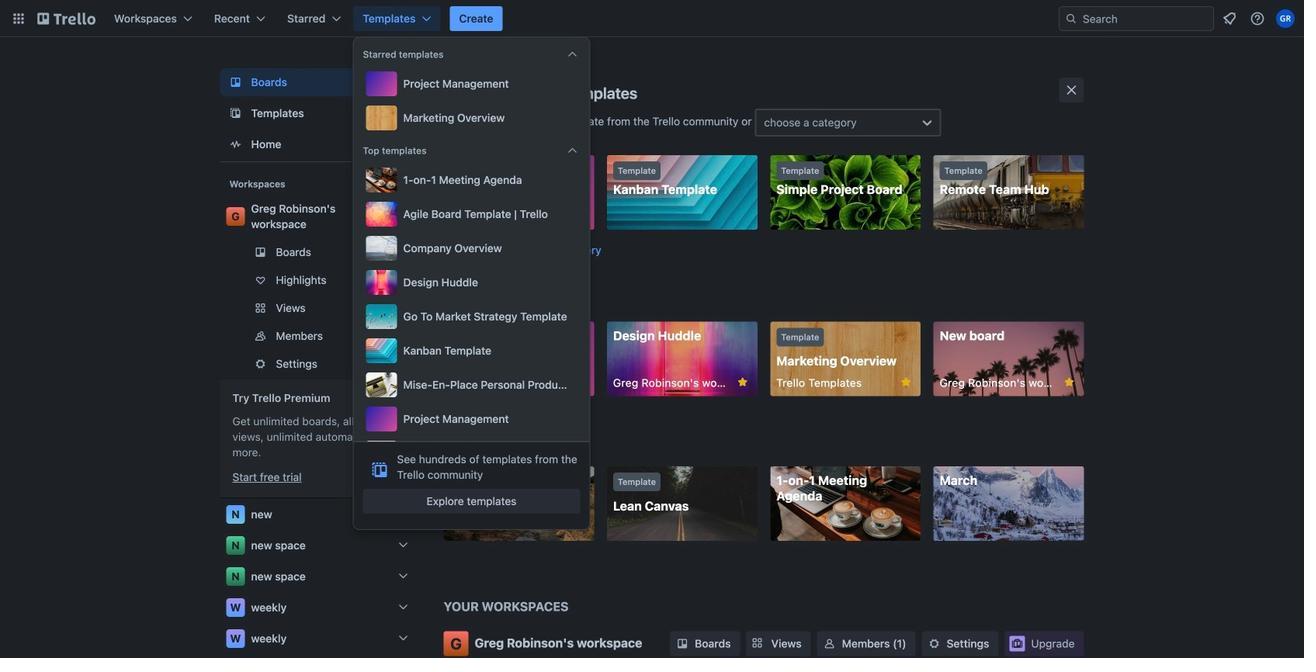 Task type: vqa. For each thing, say whether or not it's contained in the screenshot.
menu
yes



Task type: locate. For each thing, give the bounding box(es) containing it.
1 horizontal spatial sm image
[[927, 636, 942, 652]]

0 notifications image
[[1221, 9, 1239, 28]]

2 menu from the top
[[363, 165, 580, 534]]

2 sm image from the left
[[927, 636, 942, 652]]

click to unstar this board. it will be removed from your starred list. image
[[899, 375, 913, 389]]

open information menu image
[[1250, 11, 1266, 26]]

click to unstar this board. it will be removed from your starred list. image
[[736, 375, 750, 389]]

add image
[[394, 327, 413, 345]]

search image
[[1065, 12, 1078, 25]]

sm image
[[822, 636, 837, 652]]

menu
[[363, 68, 580, 134], [363, 165, 580, 534]]

menu for collapse icon
[[363, 68, 580, 134]]

collapse image
[[566, 144, 579, 157]]

menu for collapse image
[[363, 165, 580, 534]]

1 vertical spatial menu
[[363, 165, 580, 534]]

0 vertical spatial menu
[[363, 68, 580, 134]]

sm image
[[675, 636, 690, 652], [927, 636, 942, 652]]

1 menu from the top
[[363, 68, 580, 134]]

template board image
[[226, 104, 245, 123]]

0 horizontal spatial sm image
[[675, 636, 690, 652]]

home image
[[226, 135, 245, 154]]



Task type: describe. For each thing, give the bounding box(es) containing it.
collapse image
[[566, 48, 579, 61]]

primary element
[[0, 0, 1304, 37]]

back to home image
[[37, 6, 95, 31]]

Search field
[[1078, 8, 1214, 30]]

board image
[[226, 73, 245, 92]]

1 sm image from the left
[[675, 636, 690, 652]]

greg robinson (gregrobinson96) image
[[1276, 9, 1295, 28]]



